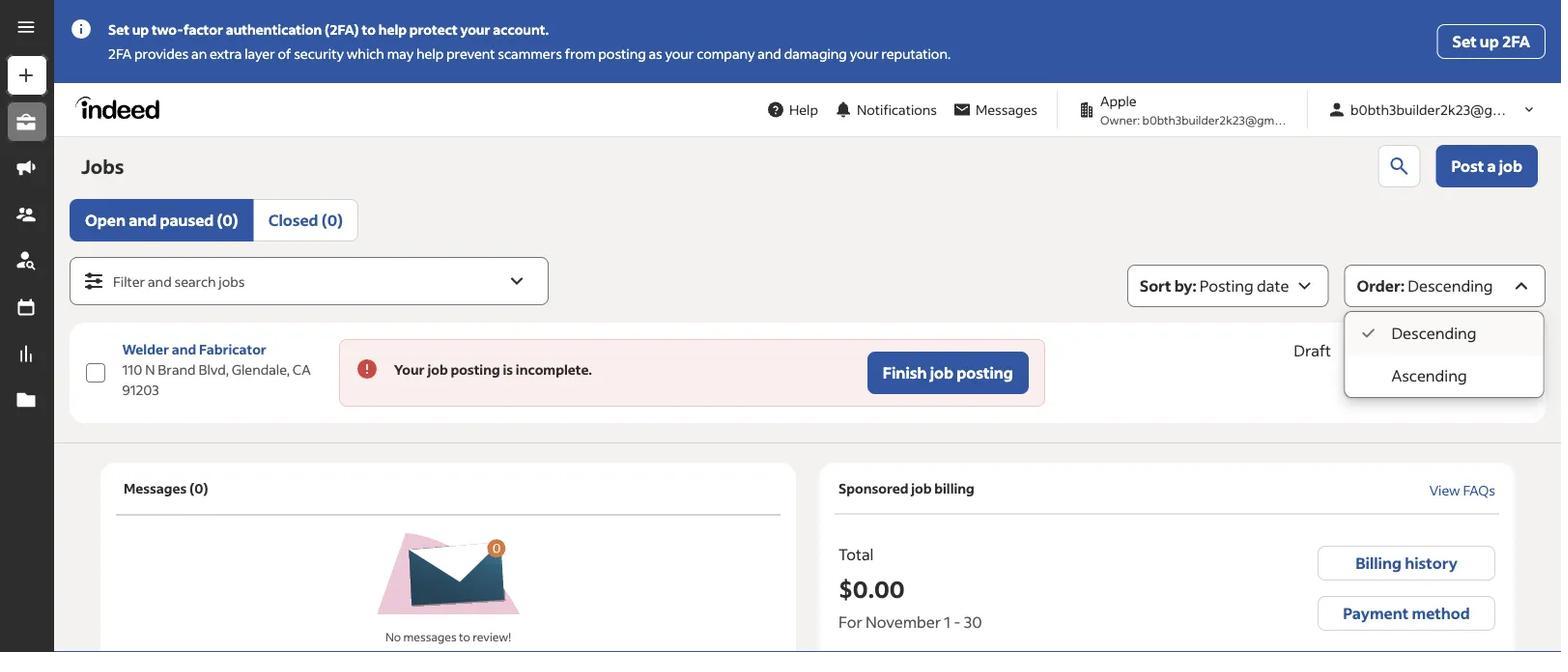 Task type: describe. For each thing, give the bounding box(es) containing it.
payment method link
[[1318, 596, 1496, 631]]

closed
[[268, 210, 319, 230]]

is
[[503, 361, 513, 378]]

as
[[649, 45, 663, 62]]

descending inside option
[[1392, 323, 1477, 343]]

prevent
[[447, 45, 495, 62]]

apple owner: b0bth3builder2k23@gmail.com
[[1101, 92, 1313, 127]]

finish job posting group
[[339, 339, 1045, 407]]

a
[[1488, 156, 1496, 176]]

view
[[1430, 482, 1461, 499]]

messages
[[403, 630, 457, 645]]

brand
[[158, 361, 196, 378]]

messages link
[[945, 92, 1046, 128]]

billing history
[[1356, 553, 1458, 573]]

incomplete.
[[516, 361, 592, 378]]

-
[[954, 612, 961, 632]]

1 horizontal spatial 2fa
[[1502, 31, 1531, 51]]

job for finish job posting
[[930, 363, 954, 383]]

scammers
[[498, 45, 562, 62]]

(0) for messages (0)
[[189, 480, 208, 497]]

finish
[[883, 363, 927, 383]]

of
[[278, 45, 291, 62]]

(0) for closed (0)
[[322, 210, 343, 230]]

filter and search jobs
[[113, 273, 245, 290]]

fabricator
[[199, 341, 267, 358]]

messages (0)
[[124, 480, 208, 497]]

review!
[[473, 630, 511, 645]]

notifications button
[[826, 88, 945, 131]]

30
[[964, 612, 982, 632]]

to inside "set up two-factor authentication (2fa) to help protect your account. 2fa provides an extra layer of security which may help prevent scammers from posting as your company and damaging your reputation."
[[362, 21, 376, 38]]

and for filter and search jobs
[[148, 273, 172, 290]]

posting for your job posting is incomplete.
[[451, 361, 500, 378]]

total
[[839, 545, 874, 564]]

filter and search jobs element
[[71, 258, 548, 304]]

which
[[347, 45, 384, 62]]

91203
[[122, 381, 159, 399]]

0 horizontal spatial your
[[460, 21, 490, 38]]

indeed home image
[[75, 96, 168, 119]]

2fa inside "set up two-factor authentication (2fa) to help protect your account. 2fa provides an extra layer of security which may help prevent scammers from posting as your company and damaging your reputation."
[[108, 45, 132, 62]]

110
[[122, 361, 142, 378]]

paused
[[160, 210, 214, 230]]

order:
[[1357, 276, 1405, 296]]

posting for finish job posting
[[957, 363, 1013, 383]]

two-
[[152, 21, 183, 38]]

set for set up 2fa
[[1453, 31, 1477, 51]]

(2fa)
[[325, 21, 359, 38]]

$0.00
[[839, 573, 905, 603]]

jobs
[[219, 273, 245, 290]]

1 horizontal spatial your
[[665, 45, 694, 62]]

and for welder and fabricator 110 n brand blvd, glendale, ca 91203
[[172, 341, 196, 358]]

welder and fabricator link
[[122, 341, 267, 358]]

finish job posting button
[[868, 352, 1029, 394]]

b0bth3builder2k23@gmail.com button
[[1320, 92, 1549, 128]]

b0bth3builder2k23@gmail.com inside apple owner: b0bth3builder2k23@gmail.com
[[1143, 112, 1313, 127]]

november
[[866, 612, 941, 632]]

owner:
[[1101, 112, 1140, 127]]

no messages to review!
[[385, 630, 511, 645]]

security
[[294, 45, 344, 62]]

history
[[1405, 553, 1458, 573]]

by:
[[1175, 276, 1197, 296]]

authentication
[[226, 21, 322, 38]]

expand advanced search image
[[505, 270, 529, 293]]

blvd,
[[198, 361, 229, 378]]

open
[[85, 210, 126, 230]]

date
[[1257, 276, 1289, 296]]

layer
[[245, 45, 275, 62]]

closed (0)
[[268, 210, 343, 230]]

finish job posting
[[883, 363, 1013, 383]]

post
[[1452, 156, 1484, 176]]

view faqs link
[[1430, 482, 1496, 499]]

set for set up two-factor authentication (2fa) to help protect your account. 2fa provides an extra layer of security which may help prevent scammers from posting as your company and damaging your reputation.
[[108, 21, 129, 38]]

and inside "set up two-factor authentication (2fa) to help protect your account. 2fa provides an extra layer of security which may help prevent scammers from posting as your company and damaging your reputation."
[[758, 45, 782, 62]]

welder
[[122, 341, 169, 358]]

sponsored
[[839, 479, 909, 497]]

your job posting is incomplete.
[[394, 361, 592, 378]]

glendale,
[[232, 361, 290, 378]]



Task type: locate. For each thing, give the bounding box(es) containing it.
messages
[[976, 101, 1038, 118], [124, 480, 187, 497]]

menu bar
[[0, 54, 54, 652]]

job title and location element
[[122, 339, 323, 400]]

0 horizontal spatial set
[[108, 21, 129, 38]]

1 vertical spatial to
[[459, 630, 470, 645]]

Select job checkbox
[[86, 363, 105, 383]]

help
[[789, 101, 818, 118]]

and inside filter and search jobs element
[[148, 273, 172, 290]]

billing
[[1356, 553, 1402, 573]]

(0)
[[217, 210, 238, 230], [322, 210, 343, 230], [189, 480, 208, 497]]

2 horizontal spatial your
[[850, 45, 879, 62]]

faqs
[[1463, 482, 1496, 499]]

1 vertical spatial messages
[[124, 480, 187, 497]]

up
[[132, 21, 149, 38], [1480, 31, 1499, 51]]

to left review!
[[459, 630, 470, 645]]

posting left as
[[598, 45, 646, 62]]

set inside "set up two-factor authentication (2fa) to help protect your account. 2fa provides an extra layer of security which may help prevent scammers from posting as your company and damaging your reputation."
[[108, 21, 129, 38]]

0 vertical spatial help
[[378, 21, 407, 38]]

company
[[697, 45, 755, 62]]

1 horizontal spatial (0)
[[217, 210, 238, 230]]

descending
[[1408, 276, 1493, 296], [1392, 323, 1477, 343]]

up left the two-
[[132, 21, 149, 38]]

set
[[108, 21, 129, 38], [1453, 31, 1477, 51]]

descending up ascending
[[1392, 323, 1477, 343]]

sort by: posting date
[[1140, 276, 1289, 296]]

draft
[[1294, 341, 1332, 360]]

filter
[[113, 273, 145, 290]]

n
[[145, 361, 155, 378]]

set left the two-
[[108, 21, 129, 38]]

posting inside "set up two-factor authentication (2fa) to help protect your account. 2fa provides an extra layer of security which may help prevent scammers from posting as your company and damaging your reputation."
[[598, 45, 646, 62]]

factor
[[183, 21, 223, 38]]

search candidates image
[[1388, 155, 1411, 178]]

welder and fabricator 110 n brand blvd, glendale, ca 91203
[[122, 341, 311, 399]]

1 horizontal spatial to
[[459, 630, 470, 645]]

sponsored job billing
[[839, 479, 975, 497]]

protect
[[409, 21, 458, 38]]

2 horizontal spatial posting
[[957, 363, 1013, 383]]

1 vertical spatial descending
[[1392, 323, 1477, 343]]

damaging
[[784, 45, 847, 62]]

1 horizontal spatial messages
[[976, 101, 1038, 118]]

1
[[944, 612, 951, 632]]

set up 2fa link
[[1437, 24, 1546, 59]]

payment
[[1343, 603, 1409, 623]]

account.
[[493, 21, 549, 38]]

set up two-factor authentication (2fa) to help protect your account. 2fa provides an extra layer of security which may help prevent scammers from posting as your company and damaging your reputation.
[[108, 21, 951, 62]]

1 vertical spatial help
[[417, 45, 444, 62]]

2 horizontal spatial (0)
[[322, 210, 343, 230]]

an
[[191, 45, 207, 62]]

help
[[378, 21, 407, 38], [417, 45, 444, 62]]

1 horizontal spatial set
[[1453, 31, 1477, 51]]

no
[[385, 630, 401, 645]]

b0bth3builder2k23@gmail.com
[[1351, 101, 1549, 118], [1143, 112, 1313, 127]]

set inside set up 2fa link
[[1453, 31, 1477, 51]]

job right 'finish' at the right of the page
[[930, 363, 954, 383]]

0 horizontal spatial posting
[[451, 361, 500, 378]]

your right damaging
[[850, 45, 879, 62]]

payment method
[[1343, 603, 1470, 623]]

post a job link
[[1436, 145, 1538, 187]]

posting
[[598, 45, 646, 62], [451, 361, 500, 378], [957, 363, 1013, 383]]

to up the which
[[362, 21, 376, 38]]

method
[[1412, 603, 1470, 623]]

your right as
[[665, 45, 694, 62]]

up for 2fa
[[1480, 31, 1499, 51]]

from
[[565, 45, 596, 62]]

provides
[[134, 45, 189, 62]]

jobs
[[81, 154, 124, 179]]

up inside set up 2fa link
[[1480, 31, 1499, 51]]

0 horizontal spatial up
[[132, 21, 149, 38]]

posting
[[1200, 276, 1254, 296]]

help down protect
[[417, 45, 444, 62]]

1 horizontal spatial b0bth3builder2k23@gmail.com
[[1351, 101, 1549, 118]]

job right a
[[1499, 156, 1523, 176]]

set up 2fa
[[1453, 31, 1531, 51]]

total $0.00 for november 1 - 30
[[839, 545, 982, 632]]

job right your
[[427, 361, 448, 378]]

help button
[[758, 92, 826, 128]]

billing
[[935, 479, 975, 497]]

0 vertical spatial to
[[362, 21, 376, 38]]

1 horizontal spatial up
[[1480, 31, 1499, 51]]

0 horizontal spatial help
[[378, 21, 407, 38]]

descending up 'descending' option
[[1408, 276, 1493, 296]]

help up may on the top left of the page
[[378, 21, 407, 38]]

and right filter
[[148, 273, 172, 290]]

and up brand
[[172, 341, 196, 358]]

sort
[[1140, 276, 1172, 296]]

messages for messages (0)
[[124, 480, 187, 497]]

your
[[394, 361, 425, 378]]

post a job
[[1452, 156, 1523, 176]]

up inside "set up two-factor authentication (2fa) to help protect your account. 2fa provides an extra layer of security which may help prevent scammers from posting as your company and damaging your reputation."
[[132, 21, 149, 38]]

ascending
[[1392, 366, 1467, 386]]

and right company
[[758, 45, 782, 62]]

0 horizontal spatial (0)
[[189, 480, 208, 497]]

and
[[758, 45, 782, 62], [129, 210, 157, 230], [148, 273, 172, 290], [172, 341, 196, 358]]

set up the b0bth3builder2k23@gmail.com dropdown button at top
[[1453, 31, 1477, 51]]

0 horizontal spatial to
[[362, 21, 376, 38]]

order: list box
[[1345, 312, 1544, 397]]

0 horizontal spatial 2fa
[[108, 45, 132, 62]]

and for open and paused (0)
[[129, 210, 157, 230]]

extra
[[210, 45, 242, 62]]

job inside button
[[930, 363, 954, 383]]

and inside welder and fabricator 110 n brand blvd, glendale, ca 91203
[[172, 341, 196, 358]]

your up 'prevent'
[[460, 21, 490, 38]]

may
[[387, 45, 414, 62]]

up up the b0bth3builder2k23@gmail.com dropdown button at top
[[1480, 31, 1499, 51]]

b0bth3builder2k23@gmail.com inside dropdown button
[[1351, 101, 1549, 118]]

job for your job posting is incomplete.
[[427, 361, 448, 378]]

search
[[174, 273, 216, 290]]

0 horizontal spatial messages
[[124, 480, 187, 497]]

0 vertical spatial messages
[[976, 101, 1038, 118]]

messages for messages
[[976, 101, 1038, 118]]

view faqs
[[1430, 482, 1496, 499]]

up for two-
[[132, 21, 149, 38]]

billing history link
[[1318, 546, 1496, 581]]

0 horizontal spatial b0bth3builder2k23@gmail.com
[[1143, 112, 1313, 127]]

apple owner: b0bth3builder2k23@gmail.com element
[[1070, 91, 1313, 129]]

your
[[460, 21, 490, 38], [665, 45, 694, 62], [850, 45, 879, 62]]

posting left is
[[451, 361, 500, 378]]

and right "open"
[[129, 210, 157, 230]]

job left billing
[[911, 479, 932, 497]]

0 vertical spatial descending
[[1408, 276, 1493, 296]]

posting inside button
[[957, 363, 1013, 383]]

notifications
[[857, 101, 937, 118]]

ca
[[293, 361, 311, 378]]

job for sponsored job billing
[[911, 479, 932, 497]]

apple
[[1101, 92, 1137, 110]]

posting right 'finish' at the right of the page
[[957, 363, 1013, 383]]

descending option
[[1345, 312, 1544, 355]]

2fa
[[1502, 31, 1531, 51], [108, 45, 132, 62]]

for
[[839, 612, 863, 632]]

reputation.
[[882, 45, 951, 62]]

order: descending
[[1357, 276, 1493, 296]]

1 horizontal spatial help
[[417, 45, 444, 62]]

1 horizontal spatial posting
[[598, 45, 646, 62]]



Task type: vqa. For each thing, say whether or not it's contained in the screenshot.
Order:
yes



